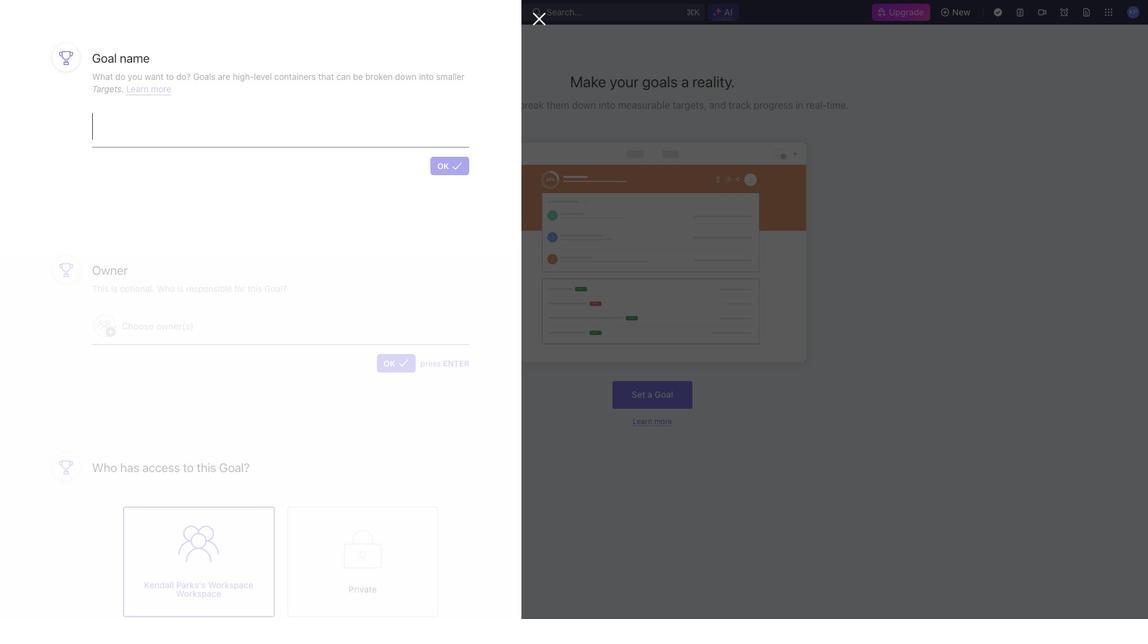 Task type: vqa. For each thing, say whether or not it's contained in the screenshot.
"BREAK"
yes



Task type: describe. For each thing, give the bounding box(es) containing it.
targets,
[[673, 100, 707, 111]]

⌘k
[[687, 7, 700, 17]]

goal inside goal name what do you want to do? goals are high-level containers that can be broken down into smaller targets . learn more
[[92, 51, 117, 65]]

goals
[[642, 73, 678, 90]]

1 vertical spatial learn more link
[[633, 417, 672, 426]]

kendall parks's workspace workspace
[[144, 580, 253, 599]]

them
[[547, 100, 570, 111]]

set a goal
[[632, 389, 673, 400]]

goals,
[[488, 100, 517, 111]]

choose
[[122, 320, 154, 331]]

progress
[[754, 100, 793, 111]]

your
[[610, 73, 639, 90]]

that
[[318, 71, 334, 82]]

new button
[[935, 2, 978, 22]]

goals
[[193, 71, 216, 82]]

measurable
[[618, 100, 670, 111]]

into inside goal name what do you want to do? goals are high-level containers that can be broken down into smaller targets . learn more
[[419, 71, 434, 82]]

make
[[570, 73, 606, 90]]

set
[[632, 389, 646, 400]]

home
[[30, 64, 53, 74]]

broken
[[365, 71, 393, 82]]

sidebar navigation
[[0, 25, 157, 619]]

can
[[336, 71, 351, 82]]

create
[[456, 100, 486, 111]]

1 horizontal spatial goal
[[655, 389, 673, 400]]

owner(s)
[[156, 320, 194, 331]]

workspace right kendall
[[176, 589, 221, 599]]

reality.
[[693, 73, 735, 90]]

what
[[92, 71, 113, 82]]

name
[[120, 51, 150, 65]]

tree inside sidebar navigation
[[5, 256, 151, 338]]

upgrade link
[[872, 4, 930, 21]]

in
[[796, 100, 804, 111]]

dialog containing goal name
[[0, 0, 546, 619]]

1 vertical spatial down
[[572, 100, 596, 111]]

goal?
[[219, 461, 250, 475]]

learn more link inside dialog
[[126, 83, 171, 95]]

this
[[197, 461, 216, 475]]

ok for the left ok button
[[384, 358, 395, 368]]

1 vertical spatial more
[[655, 417, 672, 426]]

0 vertical spatial a
[[681, 73, 689, 90]]

press enter
[[421, 358, 469, 368]]

you
[[128, 71, 142, 82]]

break
[[519, 100, 544, 111]]

who has access to this goal?
[[92, 461, 250, 475]]

more inside goal name what do you want to do? goals are high-level containers that can be broken down into smaller targets . learn more
[[151, 83, 171, 94]]



Task type: locate. For each thing, give the bounding box(es) containing it.
1 horizontal spatial down
[[572, 100, 596, 111]]

access
[[142, 461, 180, 475]]

1 vertical spatial learn
[[633, 417, 653, 426]]

1 horizontal spatial learn more link
[[633, 417, 672, 426]]

down down make
[[572, 100, 596, 111]]

0 vertical spatial goal
[[92, 51, 117, 65]]

0 horizontal spatial to
[[166, 71, 174, 82]]

1 horizontal spatial ok button
[[431, 157, 469, 175]]

0 horizontal spatial more
[[151, 83, 171, 94]]

track
[[729, 100, 751, 111]]

1 horizontal spatial into
[[599, 100, 616, 111]]

1 vertical spatial a
[[648, 389, 653, 400]]

learn more link down set a goal
[[633, 417, 672, 426]]

0 vertical spatial to
[[166, 71, 174, 82]]

1 vertical spatial ok
[[384, 358, 395, 368]]

0 horizontal spatial learn more link
[[126, 83, 171, 95]]

1 horizontal spatial to
[[183, 461, 194, 475]]

want
[[145, 71, 164, 82]]

none text field inside dialog
[[92, 113, 469, 147]]

make your goals a reality.
[[570, 73, 735, 90]]

learn down set at bottom
[[633, 417, 653, 426]]

1 vertical spatial into
[[599, 100, 616, 111]]

to left the this
[[183, 461, 194, 475]]

more down set a goal
[[655, 417, 672, 426]]

into left smaller
[[419, 71, 434, 82]]

0 vertical spatial more
[[151, 83, 171, 94]]

level
[[254, 71, 272, 82]]

search...
[[547, 7, 582, 17]]

down
[[395, 71, 417, 82], [572, 100, 596, 111]]

containers
[[274, 71, 316, 82]]

high-
[[233, 71, 254, 82]]

to
[[166, 71, 174, 82], [183, 461, 194, 475]]

goal name what do you want to do? goals are high-level containers that can be broken down into smaller targets . learn more
[[92, 51, 465, 94]]

ok for top ok button
[[437, 161, 449, 171]]

0 horizontal spatial goal
[[92, 51, 117, 65]]

workspace
[[208, 580, 253, 590], [176, 589, 221, 599]]

learn
[[126, 83, 149, 94], [633, 417, 653, 426]]

0 vertical spatial learn
[[126, 83, 149, 94]]

.
[[122, 83, 124, 94]]

enter
[[443, 358, 469, 368]]

0 horizontal spatial ok button
[[377, 354, 416, 373]]

1 horizontal spatial more
[[655, 417, 672, 426]]

into down your
[[599, 100, 616, 111]]

goal up what at the top of page
[[92, 51, 117, 65]]

ok button
[[431, 157, 469, 175], [377, 354, 416, 373]]

who
[[92, 461, 117, 475]]

targets
[[92, 83, 122, 94]]

upgrade
[[889, 7, 924, 17]]

smaller
[[436, 71, 465, 82]]

0 vertical spatial into
[[419, 71, 434, 82]]

more
[[151, 83, 171, 94], [655, 417, 672, 426]]

choose owner(s)
[[122, 320, 194, 331]]

new
[[953, 7, 971, 17]]

workspace right parks's
[[208, 580, 253, 590]]

real-
[[806, 100, 827, 111]]

0 horizontal spatial a
[[648, 389, 653, 400]]

time.
[[827, 100, 849, 111]]

1 vertical spatial goal
[[655, 389, 673, 400]]

goal right set at bottom
[[655, 389, 673, 400]]

press
[[421, 358, 441, 368]]

goal
[[92, 51, 117, 65], [655, 389, 673, 400]]

dialog
[[0, 0, 546, 619]]

to left do?
[[166, 71, 174, 82]]

0 horizontal spatial down
[[395, 71, 417, 82]]

are
[[218, 71, 231, 82]]

create goals, break them down into measurable targets, and track progress in real-time.
[[456, 100, 849, 111]]

0 vertical spatial ok button
[[431, 157, 469, 175]]

has
[[120, 461, 139, 475]]

learn more link
[[126, 83, 171, 95], [633, 417, 672, 426]]

0 horizontal spatial into
[[419, 71, 434, 82]]

owner
[[92, 263, 128, 278]]

and
[[710, 100, 726, 111]]

private
[[349, 584, 377, 595]]

0 horizontal spatial learn
[[126, 83, 149, 94]]

to inside goal name what do you want to do? goals are high-level containers that can be broken down into smaller targets . learn more
[[166, 71, 174, 82]]

be
[[353, 71, 363, 82]]

a
[[681, 73, 689, 90], [648, 389, 653, 400]]

1 horizontal spatial ok
[[437, 161, 449, 171]]

0 vertical spatial down
[[395, 71, 417, 82]]

1 horizontal spatial a
[[681, 73, 689, 90]]

home link
[[5, 60, 151, 79]]

0 vertical spatial ok
[[437, 161, 449, 171]]

learn inside goal name what do you want to do? goals are high-level containers that can be broken down into smaller targets . learn more
[[126, 83, 149, 94]]

1 vertical spatial to
[[183, 461, 194, 475]]

parks's
[[176, 580, 206, 590]]

a up the targets,
[[681, 73, 689, 90]]

learn more link down the want
[[126, 83, 171, 95]]

a right set at bottom
[[648, 389, 653, 400]]

1 vertical spatial ok button
[[377, 354, 416, 373]]

kendall
[[144, 580, 174, 590]]

ok
[[437, 161, 449, 171], [384, 358, 395, 368]]

into
[[419, 71, 434, 82], [599, 100, 616, 111]]

learn more
[[633, 417, 672, 426]]

0 horizontal spatial ok
[[384, 358, 395, 368]]

down right broken at the top of page
[[395, 71, 417, 82]]

do
[[115, 71, 126, 82]]

more down the want
[[151, 83, 171, 94]]

0 vertical spatial learn more link
[[126, 83, 171, 95]]

tree
[[5, 256, 151, 338]]

down inside goal name what do you want to do? goals are high-level containers that can be broken down into smaller targets . learn more
[[395, 71, 417, 82]]

learn down you at the left top of the page
[[126, 83, 149, 94]]

None text field
[[92, 113, 469, 147]]

1 horizontal spatial learn
[[633, 417, 653, 426]]

do?
[[176, 71, 191, 82]]



